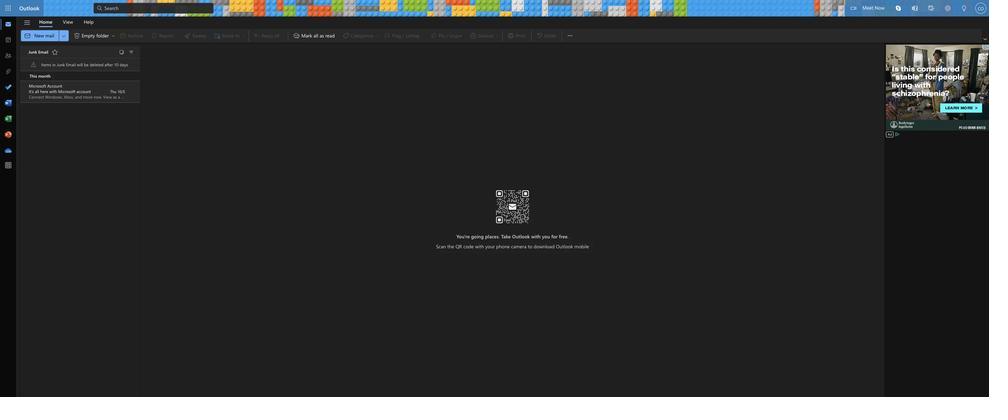 Task type: vqa. For each thing, say whether or not it's contained in the screenshot.
first  from the right
no



Task type: locate. For each thing, give the bounding box(es) containing it.
outlook
[[19, 4, 40, 12], [513, 233, 530, 240], [556, 243, 574, 250]]

 button left 
[[59, 30, 69, 41]]

 right folder
[[111, 34, 115, 38]]

 button
[[924, 0, 940, 18]]

it's
[[29, 89, 34, 94]]

excel image
[[5, 116, 12, 123]]

mail
[[45, 32, 54, 39]]

10
[[114, 62, 119, 67]]


[[24, 32, 31, 39]]

0 vertical spatial all
[[314, 32, 319, 39]]

phone
[[497, 243, 510, 250]]

microsoft left account
[[58, 89, 75, 94]]

application
[[0, 0, 990, 397]]

 button
[[564, 29, 577, 43]]

 button
[[59, 30, 69, 41], [111, 30, 116, 41]]

 button
[[957, 0, 973, 18]]

with left you
[[532, 233, 541, 240]]

0 horizontal spatial all
[[35, 89, 39, 94]]

microsoft
[[29, 83, 46, 89], [58, 89, 75, 94]]

0 horizontal spatial  button
[[59, 30, 69, 41]]

 button for 
[[111, 30, 116, 41]]

all inside message list no items selected list box
[[35, 89, 39, 94]]

microsoft down this month
[[29, 83, 46, 89]]

2  button from the left
[[111, 30, 116, 41]]


[[61, 33, 67, 39], [111, 34, 115, 38]]

with inside message list no items selected list box
[[49, 89, 57, 94]]

email left  'button'
[[38, 49, 48, 55]]

help
[[84, 18, 94, 25]]

days
[[120, 62, 128, 67]]

all
[[314, 32, 319, 39], [35, 89, 39, 94]]

outlook up  on the left
[[19, 4, 40, 12]]

places.
[[485, 233, 500, 240]]

0 horizontal spatial with
[[49, 89, 57, 94]]

2 vertical spatial with
[[475, 243, 484, 250]]

move & delete group
[[21, 29, 247, 43]]

 button right folder
[[111, 30, 116, 41]]

junk
[[29, 49, 37, 55], [57, 62, 65, 67]]

 button
[[49, 47, 60, 58]]

0 horizontal spatial email
[[38, 49, 48, 55]]

all left as
[[314, 32, 319, 39]]

2 horizontal spatial with
[[532, 233, 541, 240]]

items in junk email will be deleted after 10 days
[[41, 62, 128, 67]]

 button
[[940, 0, 957, 18]]

home
[[39, 18, 52, 25]]

this month heading
[[20, 71, 140, 81]]


[[962, 6, 968, 11]]

meet
[[863, 4, 874, 11]]

junk inside junk email 
[[29, 49, 37, 55]]

email
[[38, 49, 48, 55], [66, 62, 76, 67]]

outlook banner
[[0, 0, 990, 18]]

0 horizontal spatial microsoft
[[29, 83, 46, 89]]

code
[[464, 243, 474, 250]]

 button
[[983, 36, 989, 43]]

with right here
[[49, 89, 57, 94]]

with down going
[[475, 243, 484, 250]]

1 vertical spatial email
[[66, 62, 76, 67]]

tab list containing home
[[34, 17, 99, 27]]

deleted
[[90, 62, 103, 67]]

 mark all as read
[[293, 32, 335, 39]]

scan
[[436, 243, 446, 250]]

empty
[[82, 32, 95, 39]]

1 horizontal spatial 
[[111, 34, 115, 38]]

mobile
[[575, 243, 590, 250]]


[[24, 19, 31, 26]]

outlook down free.
[[556, 243, 574, 250]]

meet now
[[863, 4, 885, 11]]

camera
[[511, 243, 527, 250]]

application containing outlook
[[0, 0, 990, 397]]


[[73, 32, 80, 39]]


[[96, 5, 103, 12]]

1 vertical spatial junk
[[57, 62, 65, 67]]

 button
[[20, 17, 34, 29]]

 left 
[[61, 33, 67, 39]]

10/5
[[118, 89, 125, 94]]

0 vertical spatial junk
[[29, 49, 37, 55]]

files image
[[5, 68, 12, 75]]


[[567, 32, 574, 39]]

0 vertical spatial email
[[38, 49, 48, 55]]


[[929, 6, 935, 11]]

calendar image
[[5, 37, 12, 44]]

 button for 
[[59, 30, 69, 41]]

help button
[[79, 17, 99, 27]]

0 horizontal spatial outlook
[[19, 4, 40, 12]]


[[896, 6, 902, 11]]

0 horizontal spatial junk
[[29, 49, 37, 55]]


[[913, 6, 918, 11]]

navigation pane region
[[19, 43, 93, 397]]

outlook up camera
[[513, 233, 530, 240]]

1 horizontal spatial all
[[314, 32, 319, 39]]

all right it's
[[35, 89, 39, 94]]

1 horizontal spatial  button
[[111, 30, 116, 41]]

1 vertical spatial outlook
[[513, 233, 530, 240]]

Search for email, meetings, files and more. field
[[104, 4, 210, 12]]

more apps image
[[5, 162, 12, 169]]

with
[[49, 89, 57, 94], [532, 233, 541, 240], [475, 243, 484, 250]]

1 vertical spatial all
[[35, 89, 39, 94]]

 heading
[[29, 46, 60, 58]]

0 vertical spatial outlook
[[19, 4, 40, 12]]

1 horizontal spatial junk
[[57, 62, 65, 67]]

 new mail
[[24, 32, 54, 39]]

tab list
[[34, 17, 99, 27]]

junk up 
[[29, 49, 37, 55]]

1 horizontal spatial outlook
[[513, 233, 530, 240]]

junk right the in
[[57, 62, 65, 67]]

0 vertical spatial with
[[49, 89, 57, 94]]

email left will
[[66, 62, 76, 67]]

qr
[[456, 243, 462, 250]]

email inside junk email 
[[38, 49, 48, 55]]

2 vertical spatial outlook
[[556, 243, 574, 250]]

going
[[471, 233, 484, 240]]

 search field
[[94, 0, 214, 15]]

to
[[528, 243, 533, 250]]

1  button from the left
[[59, 30, 69, 41]]

the
[[448, 243, 455, 250]]

view
[[63, 18, 73, 25]]



Task type: describe. For each thing, give the bounding box(es) containing it.
co image
[[976, 3, 987, 14]]

you're
[[457, 233, 470, 240]]

all inside  mark all as read
[[314, 32, 319, 39]]

1 horizontal spatial microsoft
[[58, 89, 75, 94]]

set your advertising preferences image
[[895, 132, 901, 137]]

thu 10/5
[[110, 89, 125, 94]]


[[129, 50, 134, 55]]


[[293, 32, 300, 39]]

mark
[[302, 32, 312, 39]]

people image
[[5, 53, 12, 59]]

you
[[542, 233, 550, 240]]

home button
[[34, 17, 58, 27]]

1 horizontal spatial with
[[475, 243, 484, 250]]

this month
[[30, 73, 51, 79]]

view button
[[58, 17, 78, 27]]

account
[[77, 89, 91, 94]]

be
[[84, 62, 89, 67]]

new
[[34, 32, 44, 39]]

it's all here with microsoft account
[[29, 89, 91, 94]]

now
[[875, 4, 885, 11]]

account
[[47, 83, 62, 89]]

microsoft account
[[29, 83, 62, 89]]


[[51, 49, 58, 56]]

ad
[[888, 132, 893, 137]]

download
[[534, 243, 555, 250]]


[[31, 62, 36, 67]]

take
[[502, 233, 511, 240]]

 inside the  empty folder 
[[111, 34, 115, 38]]

2 horizontal spatial outlook
[[556, 243, 574, 250]]

folder
[[96, 32, 109, 39]]

after
[[105, 62, 113, 67]]

 empty folder 
[[73, 32, 115, 39]]

mail image
[[5, 21, 12, 28]]

1 horizontal spatial email
[[66, 62, 76, 67]]

 button
[[907, 0, 924, 18]]

powerpoint image
[[5, 132, 12, 139]]

for
[[552, 233, 558, 240]]

outlook link
[[19, 0, 40, 17]]

your
[[486, 243, 495, 250]]

 button
[[127, 47, 136, 57]]

here
[[40, 89, 48, 94]]

as
[[320, 32, 324, 39]]

month
[[38, 73, 51, 79]]

thu
[[110, 89, 117, 94]]

will
[[77, 62, 83, 67]]

0 horizontal spatial 
[[61, 33, 67, 39]]

you're going places. take outlook with you for free. scan the qr code with your phone camera to download outlook mobile
[[436, 233, 590, 250]]

word image
[[5, 100, 12, 107]]

to do image
[[5, 84, 12, 91]]


[[851, 6, 857, 11]]

read
[[326, 32, 335, 39]]

tab list inside application
[[34, 17, 99, 27]]

message list no items selected list box
[[20, 71, 140, 397]]

onedrive image
[[5, 147, 12, 154]]

junk email 
[[29, 49, 58, 56]]

 button
[[117, 47, 127, 57]]


[[119, 50, 124, 55]]

left-rail-appbar navigation
[[1, 17, 15, 159]]

in
[[52, 62, 56, 67]]

free.
[[559, 233, 569, 240]]

 button
[[891, 0, 907, 17]]

tags group
[[290, 29, 501, 43]]

items
[[41, 62, 51, 67]]


[[984, 37, 988, 41]]

message list section
[[20, 44, 140, 397]]


[[946, 6, 951, 11]]

this
[[30, 73, 37, 79]]

outlook inside outlook banner
[[19, 4, 40, 12]]

1 vertical spatial with
[[532, 233, 541, 240]]



